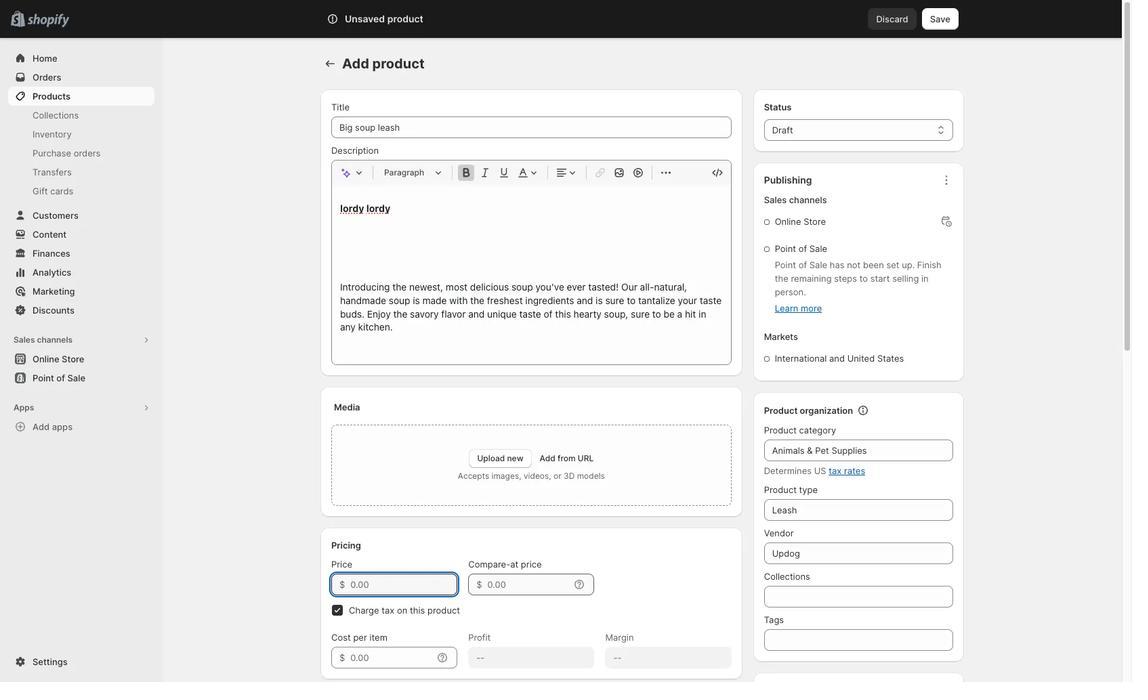 Task type: vqa. For each thing, say whether or not it's contained in the screenshot.
My Store image
no



Task type: locate. For each thing, give the bounding box(es) containing it.
marketing
[[33, 286, 75, 297]]

point of sale
[[775, 243, 828, 254], [33, 373, 85, 384]]

0 vertical spatial sales
[[764, 195, 787, 205]]

channels inside button
[[37, 335, 73, 345]]

2 vertical spatial product
[[764, 485, 797, 495]]

$ down compare-
[[477, 580, 482, 590]]

finances link
[[8, 244, 155, 263]]

markets
[[764, 331, 798, 342]]

title
[[331, 102, 350, 113]]

determines us tax rates
[[764, 466, 866, 476]]

content
[[33, 229, 67, 240]]

collections
[[33, 110, 79, 121], [764, 571, 811, 582]]

unsaved product
[[345, 13, 424, 24]]

Price text field
[[351, 574, 458, 596]]

store up point of sale button
[[62, 354, 84, 365]]

add left the from
[[540, 453, 556, 464]]

online
[[775, 216, 802, 227], [33, 354, 59, 365]]

Profit text field
[[468, 647, 595, 669]]

0 horizontal spatial collections
[[33, 110, 79, 121]]

2 product from the top
[[764, 425, 797, 436]]

of
[[799, 243, 807, 254], [799, 260, 807, 270], [56, 373, 65, 384]]

product
[[764, 405, 798, 416], [764, 425, 797, 436], [764, 485, 797, 495]]

$ down cost
[[340, 653, 345, 664]]

0 vertical spatial online store
[[775, 216, 826, 227]]

0 horizontal spatial sales
[[14, 335, 35, 345]]

Vendor text field
[[764, 543, 954, 565]]

1 vertical spatial sale
[[810, 260, 828, 270]]

upload new button
[[469, 449, 532, 468]]

up.
[[902, 260, 915, 270]]

online store button
[[0, 350, 163, 369]]

product
[[387, 13, 424, 24], [372, 56, 425, 72], [428, 605, 460, 616]]

online down publishing on the right of page
[[775, 216, 802, 227]]

or
[[554, 471, 562, 481]]

1 vertical spatial collections
[[764, 571, 811, 582]]

tax right us
[[829, 466, 842, 476]]

add up title on the left top of page
[[342, 56, 369, 72]]

point of sale has not been set up. finish the remaining steps to start selling in person. learn more
[[775, 260, 942, 314]]

store down publishing on the right of page
[[804, 216, 826, 227]]

add from url button
[[540, 453, 594, 464]]

1 horizontal spatial add
[[342, 56, 369, 72]]

gift cards
[[33, 186, 73, 197]]

product down determines
[[764, 485, 797, 495]]

remaining
[[791, 273, 832, 284]]

add left apps
[[33, 422, 50, 432]]

save
[[930, 14, 951, 24]]

shopify image
[[27, 14, 69, 28]]

2 vertical spatial of
[[56, 373, 65, 384]]

per
[[353, 632, 367, 643]]

product up 'product category'
[[764, 405, 798, 416]]

product down product organization
[[764, 425, 797, 436]]

sales down discounts
[[14, 335, 35, 345]]

add
[[342, 56, 369, 72], [33, 422, 50, 432], [540, 453, 556, 464]]

sales channels down publishing on the right of page
[[764, 195, 827, 205]]

add inside button
[[33, 422, 50, 432]]

international and united states
[[775, 353, 904, 364]]

Title text field
[[331, 117, 732, 138]]

store
[[804, 216, 826, 227], [62, 354, 84, 365]]

collections up inventory
[[33, 110, 79, 121]]

$
[[340, 580, 345, 590], [477, 580, 482, 590], [340, 653, 345, 664]]

price
[[521, 559, 542, 570]]

point inside point of sale has not been set up. finish the remaining steps to start selling in person. learn more
[[775, 260, 796, 270]]

1 vertical spatial point of sale
[[33, 373, 85, 384]]

point of sale up remaining
[[775, 243, 828, 254]]

1 vertical spatial online store
[[33, 354, 84, 365]]

us
[[814, 466, 827, 476]]

charge tax on this product
[[349, 605, 460, 616]]

0 horizontal spatial online store
[[33, 354, 84, 365]]

0 vertical spatial add
[[342, 56, 369, 72]]

settings link
[[8, 653, 155, 672]]

start
[[871, 273, 890, 284]]

price
[[331, 559, 352, 570]]

product for product organization
[[764, 405, 798, 416]]

1 vertical spatial product
[[764, 425, 797, 436]]

add for add from url
[[540, 453, 556, 464]]

cost per item
[[331, 632, 388, 643]]

2 vertical spatial sale
[[67, 373, 85, 384]]

1 vertical spatial of
[[799, 260, 807, 270]]

1 vertical spatial channels
[[37, 335, 73, 345]]

tags
[[764, 615, 784, 626]]

channels down publishing on the right of page
[[789, 195, 827, 205]]

images,
[[492, 471, 522, 481]]

1 horizontal spatial store
[[804, 216, 826, 227]]

2 horizontal spatial add
[[540, 453, 556, 464]]

customers link
[[8, 206, 155, 225]]

product organization
[[764, 405, 853, 416]]

online store down publishing on the right of page
[[775, 216, 826, 227]]

Cost per item text field
[[351, 647, 433, 669]]

1 horizontal spatial channels
[[789, 195, 827, 205]]

0 horizontal spatial tax
[[382, 605, 395, 616]]

channels
[[789, 195, 827, 205], [37, 335, 73, 345]]

product for add product
[[372, 56, 425, 72]]

sales down publishing on the right of page
[[764, 195, 787, 205]]

0 vertical spatial product
[[764, 405, 798, 416]]

product type
[[764, 485, 818, 495]]

online store link
[[8, 350, 155, 369]]

1 vertical spatial sales channels
[[14, 335, 73, 345]]

collections down the vendor
[[764, 571, 811, 582]]

1 vertical spatial tax
[[382, 605, 395, 616]]

of inside button
[[56, 373, 65, 384]]

product right this
[[428, 605, 460, 616]]

3 product from the top
[[764, 485, 797, 495]]

and
[[830, 353, 845, 364]]

0 horizontal spatial online
[[33, 354, 59, 365]]

0 horizontal spatial store
[[62, 354, 84, 365]]

more
[[801, 303, 822, 314]]

0 vertical spatial point of sale
[[775, 243, 828, 254]]

discounts link
[[8, 301, 155, 320]]

0 vertical spatial product
[[387, 13, 424, 24]]

0 vertical spatial sales channels
[[764, 195, 827, 205]]

1 product from the top
[[764, 405, 798, 416]]

sales inside sales channels button
[[14, 335, 35, 345]]

1 vertical spatial add
[[33, 422, 50, 432]]

0 horizontal spatial channels
[[37, 335, 73, 345]]

1 horizontal spatial sales
[[764, 195, 787, 205]]

of inside point of sale has not been set up. finish the remaining steps to start selling in person. learn more
[[799, 260, 807, 270]]

1 horizontal spatial tax
[[829, 466, 842, 476]]

1 horizontal spatial online
[[775, 216, 802, 227]]

sales channels down discounts
[[14, 335, 73, 345]]

sales
[[764, 195, 787, 205], [14, 335, 35, 345]]

point of sale down online store button
[[33, 373, 85, 384]]

$ down price
[[340, 580, 345, 590]]

item
[[370, 632, 388, 643]]

online up point of sale button
[[33, 354, 59, 365]]

point
[[775, 243, 796, 254], [775, 260, 796, 270], [33, 373, 54, 384]]

discard
[[877, 14, 909, 24]]

sales channels inside sales channels button
[[14, 335, 73, 345]]

publishing
[[764, 174, 812, 186]]

1 vertical spatial store
[[62, 354, 84, 365]]

purchase orders
[[33, 148, 101, 159]]

point of sale inside button
[[33, 373, 85, 384]]

channels down discounts
[[37, 335, 73, 345]]

1 vertical spatial sales
[[14, 335, 35, 345]]

finish
[[918, 260, 942, 270]]

1 vertical spatial point
[[775, 260, 796, 270]]

1 vertical spatial online
[[33, 354, 59, 365]]

collections link
[[8, 106, 155, 125]]

online store up point of sale link
[[33, 354, 84, 365]]

0 horizontal spatial sales channels
[[14, 335, 73, 345]]

product down the search
[[372, 56, 425, 72]]

charge
[[349, 605, 379, 616]]

sale inside button
[[67, 373, 85, 384]]

online store
[[775, 216, 826, 227], [33, 354, 84, 365]]

0 horizontal spatial point of sale
[[33, 373, 85, 384]]

0 vertical spatial point
[[775, 243, 796, 254]]

0 vertical spatial online
[[775, 216, 802, 227]]

add for add product
[[342, 56, 369, 72]]

0 vertical spatial collections
[[33, 110, 79, 121]]

orders
[[33, 72, 61, 83]]

media
[[334, 402, 360, 413]]

1 horizontal spatial sales channels
[[764, 195, 827, 205]]

0 horizontal spatial add
[[33, 422, 50, 432]]

1 vertical spatial product
[[372, 56, 425, 72]]

purchase
[[33, 148, 71, 159]]

cards
[[50, 186, 73, 197]]

tax left on in the bottom of the page
[[382, 605, 395, 616]]

learn more link
[[775, 303, 822, 314]]

add product
[[342, 56, 425, 72]]

sale
[[810, 243, 828, 254], [810, 260, 828, 270], [67, 373, 85, 384]]

1 horizontal spatial online store
[[775, 216, 826, 227]]

2 vertical spatial add
[[540, 453, 556, 464]]

accepts
[[458, 471, 489, 481]]

Product category text field
[[764, 440, 954, 462]]

analytics
[[33, 267, 71, 278]]

$ for price
[[340, 580, 345, 590]]

point of sale button
[[0, 369, 163, 388]]

orders
[[74, 148, 101, 159]]

2 vertical spatial point
[[33, 373, 54, 384]]

product right unsaved
[[387, 13, 424, 24]]

0 vertical spatial tax
[[829, 466, 842, 476]]

0 vertical spatial sale
[[810, 243, 828, 254]]

url
[[578, 453, 594, 464]]

product category
[[764, 425, 837, 436]]

2 vertical spatial product
[[428, 605, 460, 616]]

tax rates link
[[829, 466, 866, 476]]



Task type: describe. For each thing, give the bounding box(es) containing it.
add apps button
[[8, 418, 155, 436]]

add for add apps
[[33, 422, 50, 432]]

customers
[[33, 210, 79, 221]]

Product type text field
[[764, 500, 954, 521]]

pricing
[[331, 540, 361, 551]]

$ for compare-at price
[[477, 580, 482, 590]]

Collections text field
[[764, 586, 954, 608]]

Tags text field
[[764, 630, 954, 651]]

vendor
[[764, 528, 794, 539]]

videos,
[[524, 471, 551, 481]]

Margin text field
[[606, 647, 732, 669]]

orders link
[[8, 68, 155, 87]]

compare-at price
[[468, 559, 542, 570]]

inventory
[[33, 129, 72, 140]]

status
[[764, 102, 792, 113]]

type
[[799, 485, 818, 495]]

online inside button
[[33, 354, 59, 365]]

description
[[331, 145, 379, 156]]

purchase orders link
[[8, 144, 155, 163]]

search
[[387, 14, 416, 24]]

organization
[[800, 405, 853, 416]]

finances
[[33, 248, 70, 259]]

analytics link
[[8, 263, 155, 282]]

add from url
[[540, 453, 594, 464]]

products
[[33, 91, 71, 102]]

states
[[878, 353, 904, 364]]

sale inside point of sale has not been set up. finish the remaining steps to start selling in person. learn more
[[810, 260, 828, 270]]

selling
[[893, 273, 919, 284]]

gift cards link
[[8, 182, 155, 201]]

accepts images, videos, or 3d models
[[458, 471, 605, 481]]

upload
[[477, 453, 505, 464]]

marketing link
[[8, 282, 155, 301]]

gift
[[33, 186, 48, 197]]

paragraph
[[384, 167, 424, 178]]

transfers
[[33, 167, 72, 178]]

products link
[[8, 87, 155, 106]]

compare-
[[468, 559, 510, 570]]

has
[[830, 260, 845, 270]]

steps
[[835, 273, 857, 284]]

apps
[[52, 422, 73, 432]]

store inside button
[[62, 354, 84, 365]]

home
[[33, 53, 57, 64]]

to
[[860, 273, 868, 284]]

$ for cost per item
[[340, 653, 345, 664]]

apps
[[14, 403, 34, 413]]

apps button
[[8, 399, 155, 418]]

at
[[510, 559, 519, 570]]

search button
[[365, 8, 758, 30]]

0 vertical spatial store
[[804, 216, 826, 227]]

unsaved
[[345, 13, 385, 24]]

discard button
[[869, 8, 917, 30]]

this
[[410, 605, 425, 616]]

discounts
[[33, 305, 75, 316]]

person.
[[775, 287, 806, 298]]

in
[[922, 273, 929, 284]]

upload new
[[477, 453, 524, 464]]

home link
[[8, 49, 155, 68]]

online store inside button
[[33, 354, 84, 365]]

Compare-at price text field
[[488, 574, 570, 596]]

sales channels button
[[8, 331, 155, 350]]

point inside button
[[33, 373, 54, 384]]

united
[[848, 353, 875, 364]]

save button
[[922, 8, 959, 30]]

content link
[[8, 225, 155, 244]]

the
[[775, 273, 789, 284]]

margin
[[606, 632, 634, 643]]

add apps
[[33, 422, 73, 432]]

0 vertical spatial channels
[[789, 195, 827, 205]]

international
[[775, 353, 827, 364]]

inventory link
[[8, 125, 155, 144]]

1 horizontal spatial point of sale
[[775, 243, 828, 254]]

from
[[558, 453, 576, 464]]

1 horizontal spatial collections
[[764, 571, 811, 582]]

product for product category
[[764, 425, 797, 436]]

product for product type
[[764, 485, 797, 495]]

not
[[847, 260, 861, 270]]

determines
[[764, 466, 812, 476]]

new
[[507, 453, 524, 464]]

0 vertical spatial of
[[799, 243, 807, 254]]

point of sale link
[[8, 369, 155, 388]]

profit
[[468, 632, 491, 643]]

paragraph button
[[379, 165, 447, 181]]

set
[[887, 260, 900, 270]]

models
[[577, 471, 605, 481]]

3d
[[564, 471, 575, 481]]

transfers link
[[8, 163, 155, 182]]

on
[[397, 605, 408, 616]]

product for unsaved product
[[387, 13, 424, 24]]



